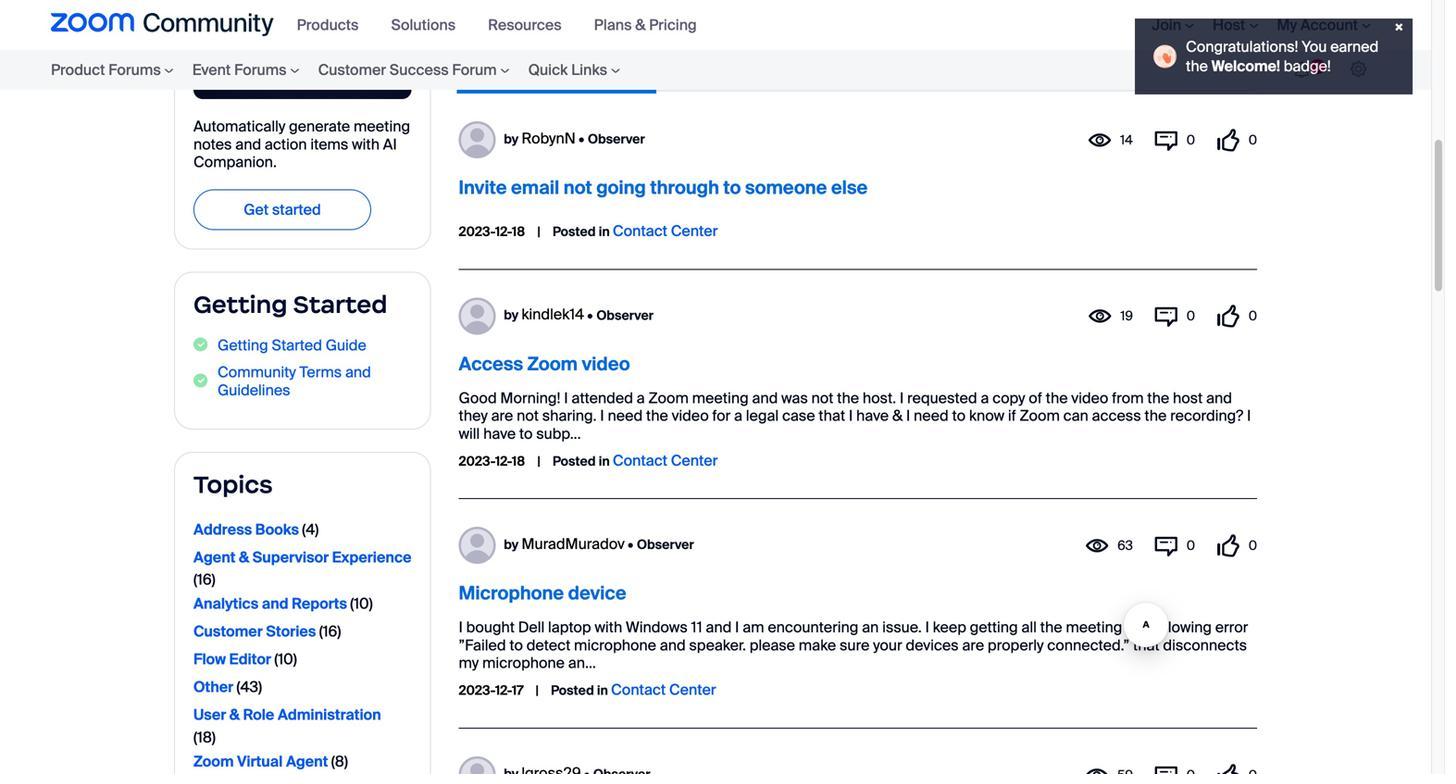 Task type: vqa. For each thing, say whether or not it's contained in the screenshot.


Task type: locate. For each thing, give the bounding box(es) containing it.
agent
[[194, 548, 236, 567], [286, 752, 328, 771]]

posted
[[553, 223, 596, 241], [553, 453, 596, 470], [551, 682, 594, 700]]

by robynn • observer
[[504, 129, 645, 148]]

by for access
[[504, 307, 519, 324]]

3 12- from the top
[[496, 682, 512, 700]]

observer up "windows"
[[637, 536, 694, 553]]

in for access zoom video
[[599, 453, 610, 470]]

to left know
[[953, 406, 966, 426]]

posted down an...
[[551, 682, 594, 700]]

following
[[1152, 618, 1212, 637]]

0 vertical spatial contact
[[613, 222, 668, 241]]

laptop
[[548, 618, 591, 637]]

started up guide
[[293, 290, 388, 320]]

2023-12-18 | posted in contact center down going
[[459, 222, 718, 241]]

getting started guide community terms and guidelines
[[218, 336, 371, 400]]

video left from
[[1072, 388, 1109, 408]]

0 horizontal spatial •
[[579, 131, 585, 148]]

from
[[1113, 388, 1144, 408]]

plans & pricing link
[[594, 15, 711, 35]]

2023-12-18 | posted in contact center for robynn
[[459, 222, 718, 241]]

0 vertical spatial 10
[[354, 594, 369, 614]]

pricing
[[649, 15, 697, 35]]

1 horizontal spatial customer
[[318, 60, 386, 80]]

0 horizontal spatial customer
[[194, 622, 263, 642]]

0 vertical spatial by
[[504, 131, 519, 148]]

2 vertical spatial contact
[[611, 681, 666, 700]]

2 12- from the top
[[496, 453, 512, 470]]

the left "host."
[[838, 388, 860, 408]]

1 vertical spatial 10
[[278, 650, 293, 669]]

contact center link down "windows"
[[611, 681, 717, 700]]

posted down 'subp...'
[[553, 453, 596, 470]]

2 vertical spatial 18
[[197, 728, 212, 747]]

and up 'stories'
[[262, 594, 289, 614]]

1 vertical spatial 16
[[323, 622, 338, 642]]

a right for
[[735, 406, 743, 426]]

by inside by muradmuradov • observer
[[504, 536, 519, 553]]

meeting
[[354, 117, 410, 136], [693, 388, 749, 408], [1066, 618, 1123, 637]]

in inside 2023-12-17 | posted in contact center
[[597, 682, 608, 700]]

1 horizontal spatial have
[[857, 406, 889, 426]]

18 down user
[[197, 728, 212, 747]]

by
[[504, 131, 519, 148], [504, 307, 519, 324], [504, 536, 519, 553]]

getting up getting started guide link
[[194, 290, 288, 320]]

access zoom video
[[459, 352, 630, 376]]

1 horizontal spatial microphone
[[574, 636, 657, 655]]

1 vertical spatial observer
[[597, 307, 654, 324]]

with inside 'i bought dell laptop with windows 11 and i am encountering an issue. i keep getting all the meeting the following error "failed to detect microphone and speaker. please make sure your devices are properly connected." that disconnects my microphone an...'
[[595, 618, 623, 637]]

0 vertical spatial meeting
[[354, 117, 410, 136]]

get started link
[[194, 190, 371, 230]]

solved
[[920, 50, 992, 79]]

43
[[240, 678, 258, 697]]

menu bar down "products" link
[[14, 50, 667, 90]]

user & role administration link
[[194, 702, 381, 728]]

1 horizontal spatial are
[[963, 636, 985, 655]]

kindlek14 link
[[522, 305, 585, 324]]

1 vertical spatial in
[[599, 453, 610, 470]]

2 vertical spatial 12-
[[496, 682, 512, 700]]

solutions link
[[391, 15, 470, 35]]

0 vertical spatial 18
[[512, 223, 525, 241]]

and right 11
[[706, 618, 732, 637]]

with down device
[[595, 618, 623, 637]]

2 vertical spatial meeting
[[1066, 618, 1123, 637]]

& down address books link
[[239, 548, 249, 567]]

• for zoom
[[588, 307, 593, 324]]

posted for zoom
[[553, 453, 596, 470]]

have left 'requested'
[[857, 406, 889, 426]]

list
[[194, 517, 412, 774]]

14
[[1121, 132, 1134, 149]]

contact center link for microphone device
[[611, 681, 717, 700]]

1 horizontal spatial video
[[672, 406, 709, 426]]

1 horizontal spatial 16
[[323, 622, 338, 642]]

good
[[459, 388, 497, 408]]

was
[[782, 388, 808, 408]]

2023-12-18 | posted in contact center for kindlek14
[[459, 451, 718, 471]]

2 horizontal spatial •
[[628, 536, 634, 553]]

0 vertical spatial started
[[293, 290, 388, 320]]

not right the email
[[564, 176, 593, 200]]

0 horizontal spatial forums
[[108, 60, 161, 80]]

observer for microphone device
[[637, 536, 694, 553]]

0 horizontal spatial that
[[819, 406, 846, 426]]

• right muradmuradov link
[[628, 536, 634, 553]]

10 right reports on the bottom left of the page
[[354, 594, 369, 614]]

menu bar up welcome!
[[1125, 0, 1381, 50]]

to
[[724, 176, 741, 200], [953, 406, 966, 426], [520, 424, 533, 443], [510, 636, 523, 655]]

by right kindlek14 image
[[504, 307, 519, 324]]

by right muradmuradov 'image'
[[504, 536, 519, 553]]

contact center link
[[613, 222, 718, 241], [613, 451, 718, 471], [611, 681, 717, 700]]

address
[[194, 520, 252, 539]]

| down 'subp...'
[[538, 453, 541, 470]]

1 vertical spatial 12-
[[496, 453, 512, 470]]

an...
[[569, 654, 596, 673]]

2 vertical spatial by
[[504, 536, 519, 553]]

1 horizontal spatial posts
[[776, 50, 834, 79]]

1 vertical spatial contact center link
[[613, 451, 718, 471]]

are right "devices"
[[963, 636, 985, 655]]

1 posts from the left
[[563, 50, 621, 79]]

16 down reports on the bottom left of the page
[[323, 622, 338, 642]]

2023- down my
[[459, 682, 496, 700]]

1 horizontal spatial meeting
[[693, 388, 749, 408]]

meeting right the all
[[1066, 618, 1123, 637]]

2 2023- from the top
[[459, 453, 496, 470]]

stories
[[266, 622, 316, 642]]

2 vertical spatial posted
[[551, 682, 594, 700]]

0 vertical spatial |
[[538, 223, 541, 241]]

address books link
[[194, 517, 299, 543]]

0 vertical spatial agent
[[194, 548, 236, 567]]

10 down 'stories'
[[278, 650, 293, 669]]

get
[[244, 200, 269, 220]]

2 need from the left
[[914, 406, 949, 426]]

12- down invite
[[496, 223, 512, 241]]

• right kindlek14
[[588, 307, 593, 324]]

& left role on the bottom of the page
[[230, 705, 240, 725]]

posted inside 2023-12-17 | posted in contact center
[[551, 682, 594, 700]]

1 vertical spatial center
[[671, 451, 718, 471]]

0 vertical spatial 2023-12-18 | posted in contact center
[[459, 222, 718, 241]]

0 vertical spatial in
[[599, 223, 610, 241]]

please
[[750, 636, 796, 655]]

0 horizontal spatial are
[[491, 406, 513, 426]]

8
[[335, 752, 344, 771]]

| right 17
[[536, 682, 539, 700]]

microphone device link
[[459, 582, 627, 605]]

know
[[970, 406, 1005, 426]]

center down through
[[671, 222, 718, 241]]

zoom virtual agent link
[[194, 749, 328, 774]]

need right "host."
[[914, 406, 949, 426]]

18 inside address books 4 agent & supervisor experience 16 analytics and reports 10 customer stories 16 flow editor 10 other 43 user & role administration 18 zoom virtual agent 8
[[197, 728, 212, 747]]

automatically
[[194, 117, 286, 136]]

1 horizontal spatial •
[[588, 307, 593, 324]]

latest posts
[[493, 50, 621, 79]]

are
[[491, 406, 513, 426], [963, 636, 985, 655]]

invite
[[459, 176, 507, 200]]

getting up community
[[218, 336, 268, 355]]

meeting right items
[[354, 117, 410, 136]]

getting inside getting started guide community terms and guidelines
[[218, 336, 268, 355]]

1 vertical spatial with
[[595, 618, 623, 637]]

kindlek14 image
[[459, 298, 496, 335]]

menu bar up forum
[[288, 0, 720, 50]]

63
[[1118, 537, 1134, 554]]

terms
[[300, 363, 342, 382]]

the left the following
[[1126, 618, 1149, 637]]

unanswered
[[1090, 50, 1221, 79]]

getting
[[194, 290, 288, 320], [218, 336, 268, 355]]

microphone up 2023-12-17 | posted in contact center
[[574, 636, 657, 655]]

0 vertical spatial 12-
[[496, 223, 512, 241]]

plans
[[594, 15, 632, 35]]

0 horizontal spatial posts
[[563, 50, 621, 79]]

contact for access zoom video
[[613, 451, 668, 471]]

12- down good
[[496, 453, 512, 470]]

getting for getting started
[[194, 290, 288, 320]]

1 vertical spatial customer
[[194, 622, 263, 642]]

0 vertical spatial with
[[352, 135, 380, 154]]

forums
[[108, 60, 161, 80], [234, 60, 287, 80]]

observer right kindlek14 link
[[597, 307, 654, 324]]

observer inside the by robynn • observer
[[588, 131, 645, 148]]

started
[[293, 290, 388, 320], [272, 336, 322, 355]]

by inside by kindlek14 • observer
[[504, 307, 519, 324]]

to left detect
[[510, 636, 523, 655]]

product
[[51, 60, 105, 80]]

by right robynn image
[[504, 131, 519, 148]]

and inside automatically generate meeting notes and action items with ai companion.
[[236, 135, 261, 154]]

contact center link down for
[[613, 451, 718, 471]]

2 posts from the left
[[776, 50, 834, 79]]

menu bar
[[288, 0, 720, 50], [1125, 0, 1381, 50], [14, 50, 667, 90]]

meeting inside automatically generate meeting notes and action items with ai companion.
[[354, 117, 410, 136]]

0 horizontal spatial with
[[352, 135, 380, 154]]

meeting left was
[[693, 388, 749, 408]]

1 horizontal spatial a
[[735, 406, 743, 426]]

18 for kindlek14
[[512, 453, 525, 470]]

recording?
[[1171, 406, 1244, 426]]

1 vertical spatial contact
[[613, 451, 668, 471]]

resources link
[[488, 15, 576, 35]]

properly
[[988, 636, 1044, 655]]

& inside good morning! i attended a zoom meeting and was not the host. i requested a copy of the video from the host and they are not sharing. i need the video for a legal case that i have & i need to know if zoom can access the recording? i will have to subp...
[[893, 406, 903, 426]]

1 vertical spatial agent
[[286, 752, 328, 771]]

2 vertical spatial in
[[597, 682, 608, 700]]

connected."
[[1048, 636, 1130, 655]]

• inside by kindlek14 • observer
[[588, 307, 593, 324]]

observer
[[588, 131, 645, 148], [597, 307, 654, 324], [637, 536, 694, 553]]

1 horizontal spatial need
[[914, 406, 949, 426]]

0 vertical spatial 2023-
[[459, 223, 496, 241]]

0 vertical spatial customer
[[318, 60, 386, 80]]

1 vertical spatial by
[[504, 307, 519, 324]]

video up attended
[[582, 352, 630, 376]]

need right sharing.
[[608, 406, 643, 426]]

agent left 8
[[286, 752, 328, 771]]

topics heading
[[194, 470, 412, 500]]

•
[[579, 131, 585, 148], [588, 307, 593, 324], [628, 536, 634, 553]]

congratulations! you earned the
[[1187, 37, 1379, 76]]

1 horizontal spatial not
[[564, 176, 593, 200]]

1 vertical spatial 2023-12-18 | posted in contact center
[[459, 451, 718, 471]]

2 vertical spatial |
[[536, 682, 539, 700]]

with inside automatically generate meeting notes and action items with ai companion.
[[352, 135, 380, 154]]

2023- down the will
[[459, 453, 496, 470]]

customer down "products" link
[[318, 60, 386, 80]]

0 vertical spatial posted
[[553, 223, 596, 241]]

posted for device
[[551, 682, 594, 700]]

2 horizontal spatial not
[[812, 388, 834, 408]]

1 vertical spatial 18
[[512, 453, 525, 470]]

1 vertical spatial started
[[272, 336, 322, 355]]

welcome!
[[1212, 57, 1281, 76]]

3 by from the top
[[504, 536, 519, 553]]

1 vertical spatial •
[[588, 307, 593, 324]]

2 vertical spatial center
[[670, 681, 717, 700]]

are right they
[[491, 406, 513, 426]]

1 vertical spatial posted
[[553, 453, 596, 470]]

1 horizontal spatial with
[[595, 618, 623, 637]]

someone
[[746, 176, 828, 200]]

contact down going
[[613, 222, 668, 241]]

1 by from the top
[[504, 131, 519, 148]]

items
[[311, 135, 349, 154]]

started inside getting started guide community terms and guidelines
[[272, 336, 322, 355]]

have right the will
[[484, 424, 516, 443]]

2 forums from the left
[[234, 60, 287, 80]]

0 horizontal spatial meeting
[[354, 117, 410, 136]]

a right attended
[[637, 388, 645, 408]]

microphone up 17
[[483, 654, 565, 673]]

0 horizontal spatial 10
[[278, 650, 293, 669]]

1 horizontal spatial forums
[[234, 60, 287, 80]]

16
[[197, 570, 212, 590], [323, 622, 338, 642]]

posts
[[563, 50, 621, 79], [776, 50, 834, 79]]

and
[[236, 135, 261, 154], [345, 363, 371, 382], [753, 388, 778, 408], [1207, 388, 1233, 408], [262, 594, 289, 614], [706, 618, 732, 637], [660, 636, 686, 655]]

of
[[1029, 388, 1043, 408]]

12- inside 2023-12-17 | posted in contact center
[[496, 682, 512, 700]]

1 vertical spatial are
[[963, 636, 985, 655]]

a left copy
[[981, 388, 990, 408]]

make
[[799, 636, 837, 655]]

0 vertical spatial are
[[491, 406, 513, 426]]

2 vertical spatial observer
[[637, 536, 694, 553]]

badge!
[[1284, 57, 1332, 76]]

links
[[572, 60, 608, 80]]

access zoom video link
[[459, 352, 630, 376]]

2 vertical spatial 2023-
[[459, 682, 496, 700]]

customer success forum
[[318, 60, 497, 80]]

observer inside by muradmuradov • observer
[[637, 536, 694, 553]]

1 need from the left
[[608, 406, 643, 426]]

0 vertical spatial observer
[[588, 131, 645, 148]]

account
[[1301, 15, 1359, 35]]

12- down '"failed'
[[496, 682, 512, 700]]

& left 'requested'
[[893, 406, 903, 426]]

center down speaker.
[[670, 681, 717, 700]]

1 vertical spatial meeting
[[693, 388, 749, 408]]

• right robynn link
[[579, 131, 585, 148]]

welcome! badge!
[[1212, 57, 1332, 76]]

not right was
[[812, 388, 834, 408]]

0 vertical spatial •
[[579, 131, 585, 148]]

contact down "windows"
[[611, 681, 666, 700]]

analytics
[[194, 594, 259, 614]]

product forums link
[[51, 50, 183, 90]]

center down for
[[671, 451, 718, 471]]

forums right "event"
[[234, 60, 287, 80]]

1 vertical spatial getting
[[218, 336, 268, 355]]

0 vertical spatial getting
[[194, 290, 288, 320]]

not left sharing.
[[517, 406, 539, 426]]

with left ai
[[352, 135, 380, 154]]

and down guide
[[345, 363, 371, 382]]

and right notes
[[236, 135, 261, 154]]

alert
[[1136, 19, 1414, 112]]

& right plans
[[636, 15, 646, 35]]

the right from
[[1145, 406, 1167, 426]]

2 vertical spatial •
[[628, 536, 634, 553]]

contact down attended
[[613, 451, 668, 471]]

18 down the email
[[512, 223, 525, 241]]

2 2023-12-18 | posted in contact center from the top
[[459, 451, 718, 471]]

0 vertical spatial 16
[[197, 570, 212, 590]]

started up terms
[[272, 336, 322, 355]]

1 2023-12-18 | posted in contact center from the top
[[459, 222, 718, 241]]

are inside good morning! i attended a zoom meeting and was not the host. i requested a copy of the video from the host and they are not sharing. i need the video for a legal case that i have & i need to know if zoom can access the recording? i will have to subp...
[[491, 406, 513, 426]]

1 horizontal spatial that
[[1134, 636, 1160, 655]]

| inside 2023-12-17 | posted in contact center
[[536, 682, 539, 700]]

• inside by muradmuradov • observer
[[628, 536, 634, 553]]

18 down 'morning!'
[[512, 453, 525, 470]]

| down the email
[[538, 223, 541, 241]]

center for access zoom video
[[671, 451, 718, 471]]

0 vertical spatial that
[[819, 406, 846, 426]]

video left for
[[672, 406, 709, 426]]

2023- for microphone device
[[459, 682, 496, 700]]

that right connected."
[[1134, 636, 1160, 655]]

1 forums from the left
[[108, 60, 161, 80]]

2 vertical spatial contact center link
[[611, 681, 717, 700]]

12- for microphone
[[496, 682, 512, 700]]

2023-12-18 | posted in contact center down 'subp...'
[[459, 451, 718, 471]]

1 vertical spatial that
[[1134, 636, 1160, 655]]

0
[[1187, 132, 1196, 149], [1249, 132, 1258, 149], [1187, 308, 1196, 325], [1249, 308, 1258, 325], [1187, 537, 1196, 554], [1249, 537, 1258, 554]]

observer up going
[[588, 131, 645, 148]]

contact center link down invite email not going through to someone else link
[[613, 222, 718, 241]]

1 vertical spatial 2023-
[[459, 453, 496, 470]]

2 by from the top
[[504, 307, 519, 324]]

that right 'case'
[[819, 406, 846, 426]]

2 horizontal spatial meeting
[[1066, 618, 1123, 637]]

devices
[[906, 636, 959, 655]]

and left was
[[753, 388, 778, 408]]

observer inside by kindlek14 • observer
[[597, 307, 654, 324]]

other link
[[194, 674, 234, 700]]

generate
[[289, 117, 350, 136]]

0 horizontal spatial need
[[608, 406, 643, 426]]

16 up analytics
[[197, 570, 212, 590]]

customer down analytics
[[194, 622, 263, 642]]

need
[[608, 406, 643, 426], [914, 406, 949, 426]]

2023-12-18 | posted in contact center
[[459, 222, 718, 241], [459, 451, 718, 471]]

3 2023- from the top
[[459, 682, 496, 700]]

1 horizontal spatial 10
[[354, 594, 369, 614]]

| for microphone
[[536, 682, 539, 700]]

the down join link
[[1187, 57, 1209, 76]]

2023- inside 2023-12-17 | posted in contact center
[[459, 682, 496, 700]]

forums down community.title image at the top of page
[[108, 60, 161, 80]]

by inside the by robynn • observer
[[504, 131, 519, 148]]

1 vertical spatial |
[[538, 453, 541, 470]]

zoom left virtual
[[194, 752, 234, 771]]

2023- down invite
[[459, 223, 496, 241]]

encountering
[[768, 618, 859, 637]]



Task type: describe. For each thing, give the bounding box(es) containing it.
to right through
[[724, 176, 741, 200]]

0 horizontal spatial 16
[[197, 570, 212, 590]]

17
[[512, 682, 524, 700]]

posts for trending posts
[[776, 50, 834, 79]]

that inside 'i bought dell laptop with windows 11 and i am encountering an issue. i keep getting all the meeting the following error "failed to detect microphone and speaker. please make sure your devices are properly connected." that disconnects my microphone an...'
[[1134, 636, 1160, 655]]

products link
[[297, 15, 373, 35]]

started for getting started guide community terms and guidelines
[[272, 336, 322, 355]]

zoom inside address books 4 agent & supervisor experience 16 analytics and reports 10 customer stories 16 flow editor 10 other 43 user & role administration 18 zoom virtual agent 8
[[194, 752, 234, 771]]

else
[[832, 176, 868, 200]]

all
[[1022, 618, 1037, 637]]

detect
[[527, 636, 571, 655]]

• for device
[[628, 536, 634, 553]]

18 for robynn
[[512, 223, 525, 241]]

reports
[[292, 594, 347, 614]]

center for microphone device
[[670, 681, 717, 700]]

& inside menu bar
[[636, 15, 646, 35]]

congratulations!
[[1187, 37, 1299, 57]]

my
[[459, 654, 479, 673]]

0 horizontal spatial a
[[637, 388, 645, 408]]

getting started
[[194, 290, 388, 320]]

error
[[1216, 618, 1249, 637]]

subp...
[[537, 424, 581, 443]]

0 horizontal spatial have
[[484, 424, 516, 443]]

guidelines
[[218, 381, 290, 400]]

• inside the by robynn • observer
[[579, 131, 585, 148]]

observer for access zoom video
[[597, 307, 654, 324]]

attended
[[572, 388, 633, 408]]

if
[[1009, 406, 1017, 426]]

am
[[743, 618, 765, 637]]

case
[[783, 406, 816, 426]]

0 horizontal spatial video
[[582, 352, 630, 376]]

to inside 'i bought dell laptop with windows 11 and i am encountering an issue. i keep getting all the meeting the following error "failed to detect microphone and speaker. please make sure your devices are properly connected." that disconnects my microphone an...'
[[510, 636, 523, 655]]

contact center link for access zoom video
[[613, 451, 718, 471]]

customer stories link
[[194, 619, 316, 645]]

copy
[[993, 388, 1026, 408]]

the left host in the bottom right of the page
[[1148, 388, 1170, 408]]

sure
[[840, 636, 870, 655]]

| for access
[[538, 453, 541, 470]]

1 2023- from the top
[[459, 223, 496, 241]]

and right host in the bottom right of the page
[[1207, 388, 1233, 408]]

2 horizontal spatial a
[[981, 388, 990, 408]]

the right "of"
[[1046, 388, 1068, 408]]

forums for product forums
[[108, 60, 161, 80]]

you
[[1303, 37, 1328, 57]]

customer inside address books 4 agent & supervisor experience 16 analytics and reports 10 customer stories 16 flow editor 10 other 43 user & role administration 18 zoom virtual agent 8
[[194, 622, 263, 642]]

windows
[[626, 618, 688, 637]]

trending posts
[[679, 50, 834, 79]]

1
[[1316, 59, 1320, 74]]

menu bar containing join
[[1125, 0, 1381, 50]]

notes
[[194, 135, 232, 154]]

4
[[306, 520, 315, 539]]

plans & pricing
[[594, 15, 697, 35]]

1 12- from the top
[[496, 223, 512, 241]]

dell
[[518, 618, 545, 637]]

zoom left for
[[649, 388, 689, 408]]

meeting inside good morning! i attended a zoom meeting and was not the host. i requested a copy of the video from the host and they are not sharing. i need the video for a legal case that i have & i need to know if zoom can access the recording? i will have to subp...
[[693, 388, 749, 408]]

my account
[[1278, 15, 1359, 35]]

zoom right if
[[1020, 406, 1060, 426]]

experience
[[332, 548, 412, 567]]

community.title image
[[51, 13, 274, 37]]

11
[[691, 618, 703, 637]]

event forums link
[[183, 50, 309, 90]]

by muradmuradov • observer
[[504, 534, 694, 554]]

kindlek14
[[522, 305, 585, 324]]

12- for access
[[496, 453, 512, 470]]

product forums
[[51, 60, 161, 80]]

by for microphone
[[504, 536, 519, 553]]

access
[[1093, 406, 1142, 426]]

menu bar containing product forums
[[14, 50, 667, 90]]

getting
[[970, 618, 1019, 637]]

that inside good morning! i attended a zoom meeting and was not the host. i requested a copy of the video from the host and they are not sharing. i need the video for a legal case that i have & i need to know if zoom can access the recording? i will have to subp...
[[819, 406, 846, 426]]

host
[[1213, 15, 1246, 35]]

trending
[[679, 50, 771, 79]]

get started
[[244, 200, 321, 220]]

success
[[390, 60, 449, 80]]

latest
[[493, 50, 558, 79]]

the right attended
[[646, 406, 669, 426]]

customer success forum link
[[309, 50, 519, 90]]

microphone
[[459, 582, 564, 605]]

quick
[[529, 60, 568, 80]]

quick links link
[[519, 50, 630, 90]]

i bought dell laptop with windows 11 and i am encountering an issue. i keep getting all the meeting the following error "failed to detect microphone and speaker. please make sure your devices are properly connected." that disconnects my microphone an...
[[459, 618, 1249, 673]]

list containing address books
[[194, 517, 412, 774]]

getting for getting started guide community terms and guidelines
[[218, 336, 268, 355]]

speaker.
[[690, 636, 747, 655]]

guide
[[326, 336, 367, 355]]

muradmuradov link
[[522, 534, 625, 554]]

the inside the congratulations! you earned the
[[1187, 57, 1209, 76]]

0 horizontal spatial not
[[517, 406, 539, 426]]

morning!
[[501, 388, 561, 408]]

2023-12-17 | posted in contact center
[[459, 681, 717, 700]]

bought
[[467, 618, 515, 637]]

muradmuradov
[[522, 534, 625, 554]]

are inside 'i bought dell laptop with windows 11 and i am encountering an issue. i keep getting all the meeting the following error "failed to detect microphone and speaker. please make sure your devices are properly connected." that disconnects my microphone an...'
[[963, 636, 985, 655]]

getting started heading
[[194, 290, 412, 320]]

editor
[[229, 650, 271, 669]]

flow editor link
[[194, 647, 271, 673]]

to left 'subp...'
[[520, 424, 533, 443]]

menu bar containing products
[[288, 0, 720, 50]]

host.
[[863, 388, 897, 408]]

robynn image
[[459, 122, 496, 159]]

books
[[255, 520, 299, 539]]

ai
[[383, 135, 397, 154]]

and left 11
[[660, 636, 686, 655]]

resources
[[488, 15, 562, 35]]

the right the all
[[1041, 618, 1063, 637]]

issue.
[[883, 618, 922, 637]]

zoom up 'morning!'
[[528, 352, 578, 376]]

0 vertical spatial contact center link
[[613, 222, 718, 241]]

alert containing congratulations! you earned the
[[1136, 19, 1414, 112]]

virtual
[[237, 752, 283, 771]]

other
[[194, 678, 234, 697]]

legal
[[746, 406, 779, 426]]

email
[[511, 176, 560, 200]]

automatically generate meeting notes and action items with ai companion.
[[194, 117, 410, 172]]

started for getting started
[[293, 290, 388, 320]]

keep
[[933, 618, 967, 637]]

muradmuradov image
[[459, 527, 496, 564]]

robynn
[[522, 129, 576, 148]]

role
[[243, 705, 275, 725]]

through
[[651, 176, 720, 200]]

forums for event forums
[[234, 60, 287, 80]]

0 horizontal spatial microphone
[[483, 654, 565, 673]]

19
[[1121, 308, 1134, 325]]

0 vertical spatial center
[[671, 222, 718, 241]]

1 horizontal spatial agent
[[286, 752, 328, 771]]

2023- for access zoom video
[[459, 453, 496, 470]]

companion.
[[194, 152, 277, 172]]

meeting inside 'i bought dell laptop with windows 11 and i am encountering an issue. i keep getting all the meeting the following error "failed to detect microphone and speaker. please make sure your devices are properly connected." that disconnects my microphone an...'
[[1066, 618, 1123, 637]]

and inside getting started guide community terms and guidelines
[[345, 363, 371, 382]]

2 horizontal spatial video
[[1072, 388, 1109, 408]]

host
[[1174, 388, 1203, 408]]

community terms and guidelines link
[[218, 363, 412, 400]]

contact for microphone device
[[611, 681, 666, 700]]

for
[[713, 406, 731, 426]]

getting started guide link
[[218, 336, 367, 355]]

community
[[218, 363, 296, 382]]

will
[[459, 424, 480, 443]]

device
[[568, 582, 627, 605]]

and inside address books 4 agent & supervisor experience 16 analytics and reports 10 customer stories 16 flow editor 10 other 43 user & role administration 18 zoom virtual agent 8
[[262, 594, 289, 614]]

in for microphone device
[[597, 682, 608, 700]]

microphone device
[[459, 582, 627, 605]]

0 horizontal spatial agent
[[194, 548, 236, 567]]

posts for latest posts
[[563, 50, 621, 79]]



